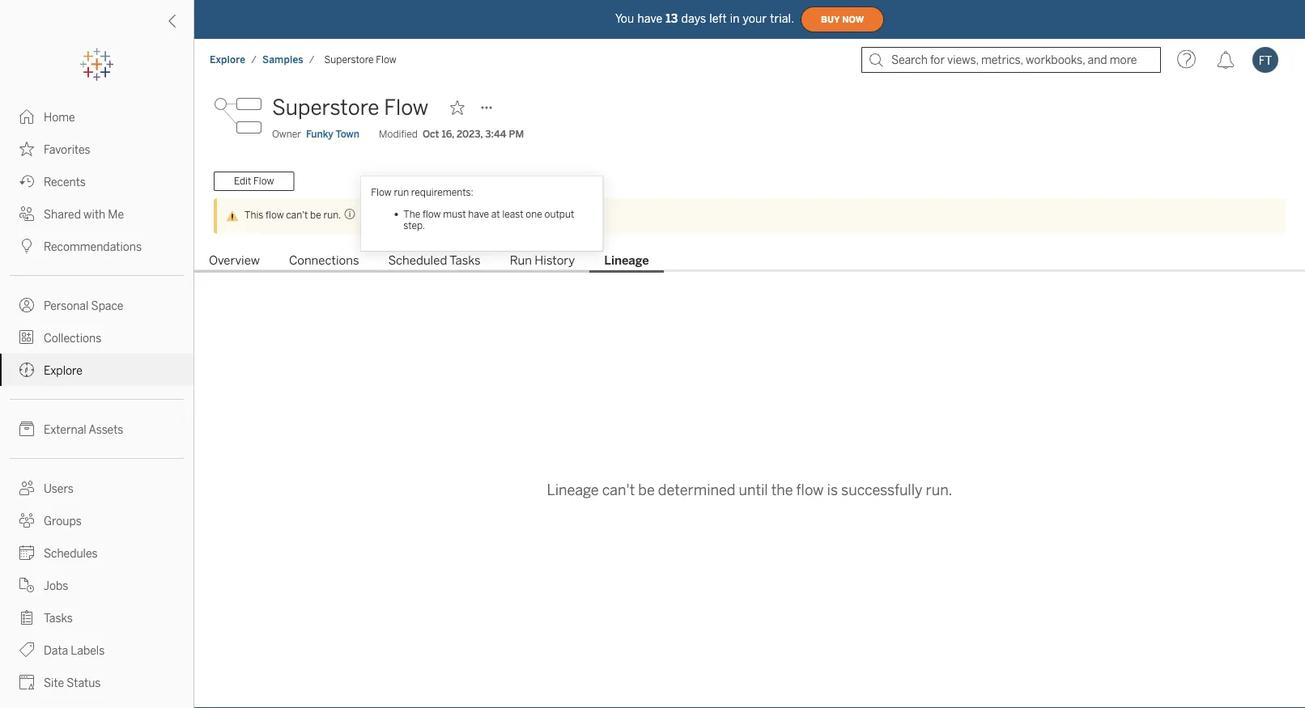 Task type: describe. For each thing, give the bounding box(es) containing it.
3:44
[[485, 128, 507, 140]]

explore / samples /
[[210, 54, 315, 66]]

the
[[772, 482, 793, 499]]

you have 13 days left in your trial.
[[616, 12, 795, 25]]

Search for views, metrics, workbooks, and more text field
[[862, 47, 1162, 73]]

modified
[[379, 128, 418, 140]]

site
[[44, 677, 64, 690]]

buy
[[822, 14, 840, 25]]

home
[[44, 111, 75, 124]]

jobs link
[[0, 569, 194, 602]]

1 vertical spatial flow
[[384, 95, 429, 120]]

owner funky town
[[272, 128, 360, 140]]

town
[[336, 128, 360, 140]]

16,
[[442, 128, 454, 140]]

home link
[[0, 100, 194, 133]]

2 / from the left
[[309, 54, 315, 66]]

samples
[[262, 54, 304, 66]]

0 vertical spatial be
[[310, 209, 321, 221]]

recommendations
[[44, 240, 142, 254]]

favorites link
[[0, 133, 194, 165]]

explore for explore / samples /
[[210, 54, 246, 66]]

1 horizontal spatial flow
[[797, 482, 824, 499]]

pm
[[509, 128, 524, 140]]

collections
[[44, 332, 102, 345]]

edit flow button
[[214, 172, 294, 191]]

this
[[245, 209, 264, 221]]

1 horizontal spatial run.
[[926, 482, 953, 499]]

flow for edit flow button
[[254, 176, 274, 187]]

1 vertical spatial be
[[639, 482, 655, 499]]

jobs
[[44, 580, 68, 593]]

status
[[67, 677, 101, 690]]

in
[[730, 12, 740, 25]]

assets
[[89, 423, 123, 437]]

personal space
[[44, 299, 123, 313]]

users link
[[0, 472, 194, 505]]

now
[[843, 14, 864, 25]]

1 / from the left
[[251, 54, 257, 66]]

recents link
[[0, 165, 194, 198]]

shared
[[44, 208, 81, 221]]

navigation panel element
[[0, 49, 194, 709]]

0 vertical spatial superstore
[[324, 54, 374, 66]]

until
[[739, 482, 768, 499]]

recommendations link
[[0, 230, 194, 262]]

owner
[[272, 128, 301, 140]]

tasks link
[[0, 602, 194, 634]]

external
[[44, 423, 86, 437]]

0 vertical spatial flow
[[266, 209, 284, 221]]

have
[[638, 12, 663, 25]]

history
[[535, 254, 575, 268]]

shared with me
[[44, 208, 124, 221]]

data labels link
[[0, 634, 194, 667]]

you
[[616, 12, 635, 25]]

connections
[[289, 254, 359, 268]]

personal space link
[[0, 289, 194, 322]]

site status link
[[0, 667, 194, 699]]

sub-spaces tab list
[[194, 252, 1306, 273]]

oct
[[423, 128, 439, 140]]

shared with me link
[[0, 198, 194, 230]]

this flow can't be run.
[[245, 209, 341, 221]]

is
[[828, 482, 838, 499]]

flow for 'superstore flow' "element"
[[376, 54, 397, 66]]

groups
[[44, 515, 82, 528]]

favorites
[[44, 143, 90, 156]]

0 horizontal spatial explore link
[[0, 354, 194, 386]]



Task type: vqa. For each thing, say whether or not it's contained in the screenshot.
an
no



Task type: locate. For each thing, give the bounding box(es) containing it.
1 horizontal spatial be
[[639, 482, 655, 499]]

run
[[510, 254, 532, 268]]

2023,
[[457, 128, 483, 140]]

lineage for lineage can't be determined until the flow is successfully run.
[[547, 482, 599, 499]]

0 horizontal spatial run.
[[324, 209, 341, 221]]

collections link
[[0, 322, 194, 354]]

modified oct 16, 2023, 3:44 pm
[[379, 128, 524, 140]]

superstore inside main content
[[272, 95, 379, 120]]

0 horizontal spatial /
[[251, 54, 257, 66]]

/
[[251, 54, 257, 66], [309, 54, 315, 66]]

be left determined
[[639, 482, 655, 499]]

flow inside button
[[254, 176, 274, 187]]

superstore flow main content
[[194, 81, 1306, 709]]

can't right this
[[286, 209, 308, 221]]

superstore flow inside main content
[[272, 95, 429, 120]]

groups link
[[0, 505, 194, 537]]

lineage can't be determined until the flow is successfully run.
[[547, 482, 953, 499]]

1 vertical spatial explore
[[44, 364, 83, 377]]

1 vertical spatial tasks
[[44, 612, 73, 625]]

flow
[[376, 54, 397, 66], [384, 95, 429, 120], [254, 176, 274, 187]]

main navigation. press the up and down arrow keys to access links. element
[[0, 100, 194, 709]]

with
[[84, 208, 105, 221]]

flow left is
[[797, 482, 824, 499]]

flow
[[266, 209, 284, 221], [797, 482, 824, 499]]

0 vertical spatial can't
[[286, 209, 308, 221]]

buy now
[[822, 14, 864, 25]]

data
[[44, 644, 68, 658]]

labels
[[71, 644, 105, 658]]

lineage
[[604, 254, 650, 268], [547, 482, 599, 499]]

flow image
[[214, 92, 262, 140]]

2 vertical spatial flow
[[254, 176, 274, 187]]

1 vertical spatial lineage
[[547, 482, 599, 499]]

lineage for lineage
[[604, 254, 650, 268]]

explore for explore
[[44, 364, 83, 377]]

superstore
[[324, 54, 374, 66], [272, 95, 379, 120]]

1 vertical spatial explore link
[[0, 354, 194, 386]]

explore left "samples"
[[210, 54, 246, 66]]

recents
[[44, 175, 86, 189]]

edit
[[234, 176, 251, 187]]

can't left determined
[[602, 482, 635, 499]]

0 vertical spatial superstore flow
[[324, 54, 397, 66]]

1 vertical spatial superstore flow
[[272, 95, 429, 120]]

1 vertical spatial run.
[[926, 482, 953, 499]]

/ right "samples"
[[309, 54, 315, 66]]

run.
[[324, 209, 341, 221], [926, 482, 953, 499]]

/ left "samples"
[[251, 54, 257, 66]]

be left flow run requirements:
the flow must have at least one output step. icon
[[310, 209, 321, 221]]

me
[[108, 208, 124, 221]]

scheduled
[[388, 254, 447, 268]]

funky town link
[[306, 127, 360, 142]]

scheduled tasks
[[388, 254, 481, 268]]

0 horizontal spatial be
[[310, 209, 321, 221]]

0 vertical spatial lineage
[[604, 254, 650, 268]]

be
[[310, 209, 321, 221], [639, 482, 655, 499]]

schedules link
[[0, 537, 194, 569]]

0 horizontal spatial lineage
[[547, 482, 599, 499]]

days
[[682, 12, 707, 25]]

superstore flow
[[324, 54, 397, 66], [272, 95, 429, 120]]

superstore flow element
[[320, 54, 402, 66]]

0 vertical spatial explore
[[210, 54, 246, 66]]

explore link down the collections
[[0, 354, 194, 386]]

1 horizontal spatial explore
[[210, 54, 246, 66]]

0 horizontal spatial explore
[[44, 364, 83, 377]]

explore link left "samples"
[[209, 53, 246, 66]]

1 horizontal spatial /
[[309, 54, 315, 66]]

13
[[666, 12, 678, 25]]

0 horizontal spatial tasks
[[44, 612, 73, 625]]

left
[[710, 12, 727, 25]]

run history
[[510, 254, 575, 268]]

superstore up funky
[[272, 95, 379, 120]]

personal
[[44, 299, 89, 313]]

superstore right samples link
[[324, 54, 374, 66]]

external assets
[[44, 423, 123, 437]]

tasks inside main navigation. press the up and down arrow keys to access links. element
[[44, 612, 73, 625]]

samples link
[[262, 53, 304, 66]]

0 vertical spatial run.
[[324, 209, 341, 221]]

1 vertical spatial can't
[[602, 482, 635, 499]]

1 horizontal spatial can't
[[602, 482, 635, 499]]

data labels
[[44, 644, 105, 658]]

tasks down jobs
[[44, 612, 73, 625]]

your
[[743, 12, 767, 25]]

run. right successfully
[[926, 482, 953, 499]]

0 vertical spatial explore link
[[209, 53, 246, 66]]

flow right this
[[266, 209, 284, 221]]

explore inside main navigation. press the up and down arrow keys to access links. element
[[44, 364, 83, 377]]

0 horizontal spatial flow
[[266, 209, 284, 221]]

1 vertical spatial flow
[[797, 482, 824, 499]]

tasks
[[450, 254, 481, 268], [44, 612, 73, 625]]

overview
[[209, 254, 260, 268]]

0 horizontal spatial can't
[[286, 209, 308, 221]]

1 vertical spatial superstore
[[272, 95, 379, 120]]

can't
[[286, 209, 308, 221], [602, 482, 635, 499]]

flow run requirements:
the flow must have at least one output step. image
[[341, 208, 356, 220]]

space
[[91, 299, 123, 313]]

tasks inside sub-spaces tab list
[[450, 254, 481, 268]]

successfully
[[842, 482, 923, 499]]

1 horizontal spatial lineage
[[604, 254, 650, 268]]

trial.
[[770, 12, 795, 25]]

explore down the collections
[[44, 364, 83, 377]]

site status
[[44, 677, 101, 690]]

lineage inside sub-spaces tab list
[[604, 254, 650, 268]]

users
[[44, 482, 74, 496]]

funky
[[306, 128, 334, 140]]

buy now button
[[801, 6, 885, 32]]

explore
[[210, 54, 246, 66], [44, 364, 83, 377]]

schedules
[[44, 547, 98, 561]]

run. up connections
[[324, 209, 341, 221]]

external assets link
[[0, 413, 194, 446]]

1 horizontal spatial tasks
[[450, 254, 481, 268]]

tasks right 'scheduled'
[[450, 254, 481, 268]]

0 vertical spatial flow
[[376, 54, 397, 66]]

edit flow
[[234, 176, 274, 187]]

1 horizontal spatial explore link
[[209, 53, 246, 66]]

explore link
[[209, 53, 246, 66], [0, 354, 194, 386]]

determined
[[658, 482, 736, 499]]

0 vertical spatial tasks
[[450, 254, 481, 268]]



